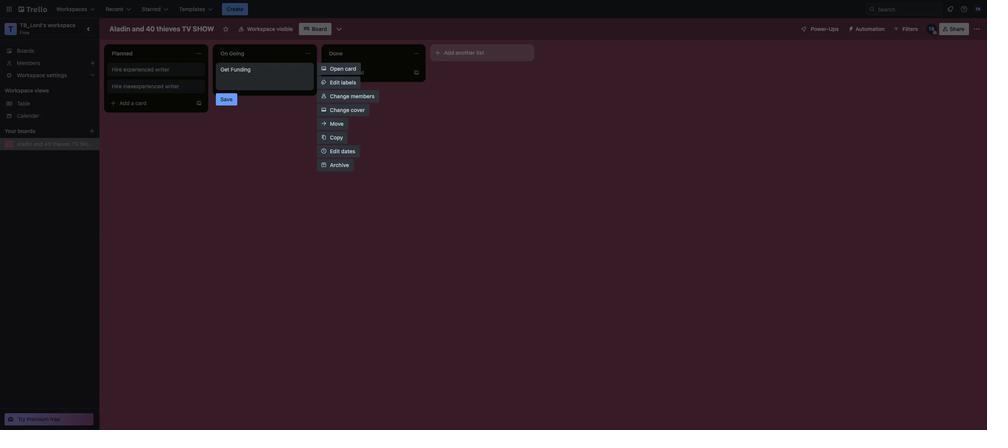 Task type: vqa. For each thing, say whether or not it's contained in the screenshot.
WORKSPACES popup button
no



Task type: locate. For each thing, give the bounding box(es) containing it.
save
[[221, 96, 233, 103]]

0 vertical spatial tv
[[182, 25, 191, 33]]

hire
[[112, 66, 122, 73], [112, 83, 122, 90]]

board
[[312, 26, 327, 32]]

funding
[[231, 66, 251, 73]]

add a card button up labels
[[325, 67, 411, 79]]

2 edit from the top
[[330, 148, 340, 155]]

0 horizontal spatial create from template… image
[[196, 100, 202, 106]]

1 horizontal spatial aladin
[[110, 25, 130, 33]]

edit left 'dates'
[[330, 148, 340, 155]]

1 horizontal spatial add a card button
[[216, 80, 302, 93]]

edit inside button
[[330, 148, 340, 155]]

a for get funding
[[240, 83, 243, 90]]

add a card button down the get funding link
[[216, 80, 302, 93]]

a
[[349, 69, 352, 76], [240, 83, 243, 90], [131, 100, 134, 106]]

tb_lord (tylerblack44) image
[[927, 24, 938, 34]]

add down inexexperienced at the left of page
[[120, 100, 130, 106]]

0 horizontal spatial aladin and 40 thieves tv show
[[17, 141, 96, 147]]

1 horizontal spatial aladin and 40 thieves tv show
[[110, 25, 214, 33]]

add
[[444, 49, 455, 56], [337, 69, 347, 76], [228, 83, 238, 90], [120, 100, 130, 106]]

boards
[[18, 128, 35, 134]]

workspace left the visible
[[247, 26, 275, 32]]

members
[[17, 60, 40, 66]]

hire inside hire experienced writer link
[[112, 66, 122, 73]]

tb_lord's
[[20, 22, 46, 28]]

0 vertical spatial aladin and 40 thieves tv show
[[110, 25, 214, 33]]

1 horizontal spatial tv
[[182, 25, 191, 33]]

1 vertical spatial thieves
[[52, 141, 70, 147]]

2 hire from the top
[[112, 83, 122, 90]]

change up move
[[330, 107, 350, 113]]

1 horizontal spatial workspace
[[247, 26, 275, 32]]

0 vertical spatial add a card button
[[325, 67, 411, 79]]

1 horizontal spatial create from template… image
[[414, 70, 420, 76]]

1 horizontal spatial thieves
[[157, 25, 180, 33]]

add up save
[[228, 83, 238, 90]]

show menu image
[[974, 25, 981, 33]]

a for hire experienced writer
[[131, 100, 134, 106]]

archive button
[[317, 159, 354, 172]]

2 vertical spatial a
[[131, 100, 134, 106]]

a down inexexperienced at the left of page
[[131, 100, 134, 106]]

writer down hire experienced writer link
[[165, 83, 179, 90]]

edit for edit labels
[[330, 79, 340, 86]]

writer for hire experienced writer
[[155, 66, 169, 73]]

0 horizontal spatial tv
[[72, 141, 79, 147]]

change members
[[330, 93, 375, 100]]

search image
[[870, 6, 876, 12]]

edit card image
[[304, 66, 310, 72]]

0 notifications image
[[947, 5, 956, 14]]

1 vertical spatial edit
[[330, 148, 340, 155]]

add a card button
[[325, 67, 411, 79], [216, 80, 302, 93], [107, 97, 193, 110]]

show left star or unstar board image
[[193, 25, 214, 33]]

add a card
[[337, 69, 364, 76], [228, 83, 256, 90], [120, 100, 147, 106]]

share button
[[940, 23, 970, 35]]

2 change from the top
[[330, 107, 350, 113]]

2 vertical spatial add a card button
[[107, 97, 193, 110]]

0 horizontal spatial add a card
[[120, 100, 147, 106]]

a up labels
[[349, 69, 352, 76]]

1 vertical spatial 40
[[44, 141, 51, 147]]

hire for hire experienced writer
[[112, 66, 122, 73]]

0 vertical spatial thieves
[[157, 25, 180, 33]]

change cover
[[330, 107, 365, 113]]

list
[[477, 49, 484, 56]]

workspace inside button
[[247, 26, 275, 32]]

0 vertical spatial writer
[[155, 66, 169, 73]]

40 inside text field
[[146, 25, 155, 33]]

your boards with 1 items element
[[5, 127, 77, 136]]

create button
[[222, 3, 248, 15]]

1 vertical spatial change
[[330, 107, 350, 113]]

1 vertical spatial add a card
[[228, 83, 256, 90]]

1 vertical spatial workspace
[[5, 87, 33, 94]]

2 horizontal spatial a
[[349, 69, 352, 76]]

1 vertical spatial create from template… image
[[196, 100, 202, 106]]

card down the funding
[[244, 83, 256, 90]]

card
[[345, 66, 357, 72], [353, 69, 364, 76], [244, 83, 256, 90], [135, 100, 147, 106]]

0 vertical spatial and
[[132, 25, 144, 33]]

0 vertical spatial aladin
[[110, 25, 130, 33]]

a down the funding
[[240, 83, 243, 90]]

1 vertical spatial aladin
[[17, 141, 32, 147]]

1 horizontal spatial show
[[193, 25, 214, 33]]

show inside text field
[[193, 25, 214, 33]]

0 vertical spatial 40
[[146, 25, 155, 33]]

table
[[17, 100, 30, 107]]

workspace up 'table'
[[5, 87, 33, 94]]

edit left labels
[[330, 79, 340, 86]]

0 vertical spatial show
[[193, 25, 214, 33]]

add another list button
[[431, 44, 535, 61]]

card right open at the left of page
[[345, 66, 357, 72]]

0 vertical spatial change
[[330, 93, 350, 100]]

experienced
[[123, 66, 154, 73]]

tb_lord's workspace free
[[20, 22, 76, 36]]

sm image
[[846, 23, 856, 34]]

hire left inexexperienced at the left of page
[[112, 83, 122, 90]]

2 vertical spatial add a card
[[120, 100, 147, 106]]

hire experienced writer
[[112, 66, 169, 73]]

0 horizontal spatial add a card button
[[107, 97, 193, 110]]

Get Funding text field
[[221, 66, 310, 87]]

aladin and 40 thieves tv show link
[[17, 141, 96, 148]]

1 horizontal spatial and
[[132, 25, 144, 33]]

tv inside aladin and 40 thieves tv show text field
[[182, 25, 191, 33]]

1 horizontal spatial add a card
[[228, 83, 256, 90]]

workspace
[[48, 22, 76, 28]]

1 horizontal spatial a
[[240, 83, 243, 90]]

thieves
[[157, 25, 180, 33], [52, 141, 70, 147]]

t link
[[5, 23, 17, 35]]

views
[[35, 87, 49, 94]]

1 vertical spatial aladin and 40 thieves tv show
[[17, 141, 96, 147]]

try
[[18, 417, 25, 423]]

add a card down inexexperienced at the left of page
[[120, 100, 147, 106]]

0 vertical spatial create from template… image
[[414, 70, 420, 76]]

boards link
[[0, 45, 100, 57]]

0 horizontal spatial workspace
[[5, 87, 33, 94]]

1 edit from the top
[[330, 79, 340, 86]]

writer
[[155, 66, 169, 73], [165, 83, 179, 90]]

edit labels button
[[317, 77, 361, 89]]

add a card button down "hire inexexperienced writer"
[[107, 97, 193, 110]]

open card link
[[317, 63, 361, 75]]

aladin
[[110, 25, 130, 33], [17, 141, 32, 147]]

1 hire from the top
[[112, 66, 122, 73]]

change
[[330, 93, 350, 100], [330, 107, 350, 113]]

hire inexexperienced writer
[[112, 83, 179, 90]]

workspace
[[247, 26, 275, 32], [5, 87, 33, 94]]

create from template… image
[[414, 70, 420, 76], [196, 100, 202, 106]]

inexexperienced
[[123, 83, 164, 90]]

thieves inside aladin and 40 thieves tv show link
[[52, 141, 70, 147]]

filters
[[903, 26, 919, 32]]

2 horizontal spatial add a card button
[[325, 67, 411, 79]]

boards
[[17, 48, 34, 54]]

0 vertical spatial edit
[[330, 79, 340, 86]]

aladin and 40 thieves tv show
[[110, 25, 214, 33], [17, 141, 96, 147]]

0 horizontal spatial 40
[[44, 141, 51, 147]]

show down 'add board' image
[[80, 141, 96, 147]]

40
[[146, 25, 155, 33], [44, 141, 51, 147]]

show
[[193, 25, 214, 33], [80, 141, 96, 147]]

and inside text field
[[132, 25, 144, 33]]

1 vertical spatial add a card button
[[216, 80, 302, 93]]

create from template… image
[[305, 84, 311, 90]]

and
[[132, 25, 144, 33], [34, 141, 43, 147]]

hire left the experienced
[[112, 66, 122, 73]]

tv
[[182, 25, 191, 33], [72, 141, 79, 147]]

0 horizontal spatial show
[[80, 141, 96, 147]]

aladin inside text field
[[110, 25, 130, 33]]

edit for edit dates
[[330, 148, 340, 155]]

change cover button
[[317, 104, 370, 116]]

1 change from the top
[[330, 93, 350, 100]]

1 vertical spatial hire
[[112, 83, 122, 90]]

change down edit labels button
[[330, 93, 350, 100]]

power-
[[811, 26, 829, 32]]

1 horizontal spatial 40
[[146, 25, 155, 33]]

add a card up labels
[[337, 69, 364, 76]]

aladin and 40 thieves tv show inside text field
[[110, 25, 214, 33]]

edit inside button
[[330, 79, 340, 86]]

1 vertical spatial writer
[[165, 83, 179, 90]]

0 horizontal spatial and
[[34, 141, 43, 147]]

customize views image
[[336, 25, 343, 33]]

add left another
[[444, 49, 455, 56]]

edit
[[330, 79, 340, 86], [330, 148, 340, 155]]

add a card down the funding
[[228, 83, 256, 90]]

move button
[[317, 118, 348, 130]]

0 vertical spatial hire
[[112, 66, 122, 73]]

0 vertical spatial workspace
[[247, 26, 275, 32]]

0 horizontal spatial thieves
[[52, 141, 70, 147]]

t
[[8, 25, 13, 33]]

add a card for get funding
[[228, 83, 256, 90]]

1 vertical spatial and
[[34, 141, 43, 147]]

writer for hire inexexperienced writer
[[165, 83, 179, 90]]

0 horizontal spatial a
[[131, 100, 134, 106]]

writer up hire inexexperienced writer link
[[155, 66, 169, 73]]

members link
[[0, 57, 100, 69]]

hire inside hire inexexperienced writer link
[[112, 83, 122, 90]]

1 vertical spatial tv
[[72, 141, 79, 147]]

0 vertical spatial add a card
[[337, 69, 364, 76]]

hire inexexperienced writer link
[[112, 83, 201, 90]]

primary element
[[0, 0, 988, 18]]

add up edit labels
[[337, 69, 347, 76]]

1 vertical spatial a
[[240, 83, 243, 90]]

change members button
[[317, 90, 379, 103]]

board link
[[299, 23, 332, 35]]

table link
[[17, 100, 95, 108]]

your boards
[[5, 128, 35, 134]]



Task type: describe. For each thing, give the bounding box(es) containing it.
share
[[951, 26, 965, 32]]

add a card for hire experienced writer
[[120, 100, 147, 106]]

workspace for workspace visible
[[247, 26, 275, 32]]

tyler black (tylerblack44) image
[[974, 5, 983, 14]]

workspace visible
[[247, 26, 293, 32]]

free
[[20, 30, 29, 36]]

0 horizontal spatial aladin
[[17, 141, 32, 147]]

copy
[[330, 134, 343, 141]]

free
[[50, 417, 60, 423]]

save button
[[216, 93, 237, 106]]

change for change cover
[[330, 107, 350, 113]]

Board name text field
[[106, 23, 218, 35]]

workspace visible button
[[233, 23, 298, 35]]

thieves inside aladin and 40 thieves tv show text field
[[157, 25, 180, 33]]

your
[[5, 128, 16, 134]]

hire for hire inexexperienced writer
[[112, 83, 122, 90]]

edit dates
[[330, 148, 356, 155]]

1 vertical spatial show
[[80, 141, 96, 147]]

power-ups
[[811, 26, 840, 32]]

workspace views
[[5, 87, 49, 94]]

add for create from template… image
[[228, 83, 238, 90]]

dates
[[341, 148, 356, 155]]

visible
[[277, 26, 293, 32]]

try premium free button
[[5, 414, 93, 426]]

members
[[351, 93, 375, 100]]

2 horizontal spatial add a card
[[337, 69, 364, 76]]

try premium free
[[18, 417, 60, 423]]

open
[[330, 66, 344, 72]]

create
[[227, 6, 244, 12]]

get funding
[[221, 66, 251, 73]]

edit dates button
[[317, 146, 360, 158]]

copy button
[[317, 132, 348, 144]]

open card
[[330, 66, 357, 72]]

tb_lord's workspace link
[[20, 22, 76, 28]]

cover
[[351, 107, 365, 113]]

labels
[[341, 79, 356, 86]]

add board image
[[89, 128, 95, 134]]

tv inside aladin and 40 thieves tv show link
[[72, 141, 79, 147]]

add a card button for hire experienced writer
[[107, 97, 193, 110]]

ups
[[829, 26, 840, 32]]

hire experienced writer link
[[112, 66, 201, 74]]

edit labels
[[330, 79, 356, 86]]

0 vertical spatial a
[[349, 69, 352, 76]]

premium
[[27, 417, 49, 423]]

change for change members
[[330, 93, 350, 100]]

get
[[221, 66, 229, 73]]

calendar link
[[17, 112, 95, 120]]

automation button
[[846, 23, 890, 35]]

move
[[330, 121, 344, 127]]

Search field
[[876, 3, 943, 15]]

add for leftmost create from template… icon
[[120, 100, 130, 106]]

add inside button
[[444, 49, 455, 56]]

add a card button for get funding
[[216, 80, 302, 93]]

calendar
[[17, 113, 39, 119]]

star or unstar board image
[[223, 26, 229, 32]]

open information menu image
[[961, 5, 969, 13]]

workspace for workspace views
[[5, 87, 33, 94]]

add another list
[[444, 49, 484, 56]]

card down inexexperienced at the left of page
[[135, 100, 147, 106]]

get funding link
[[221, 66, 310, 74]]

automation
[[856, 26, 886, 32]]

add for right create from template… icon
[[337, 69, 347, 76]]

card up labels
[[353, 69, 364, 76]]

another
[[456, 49, 476, 56]]

filters button
[[892, 23, 921, 35]]

power-ups button
[[796, 23, 844, 35]]

archive
[[330, 162, 349, 169]]



